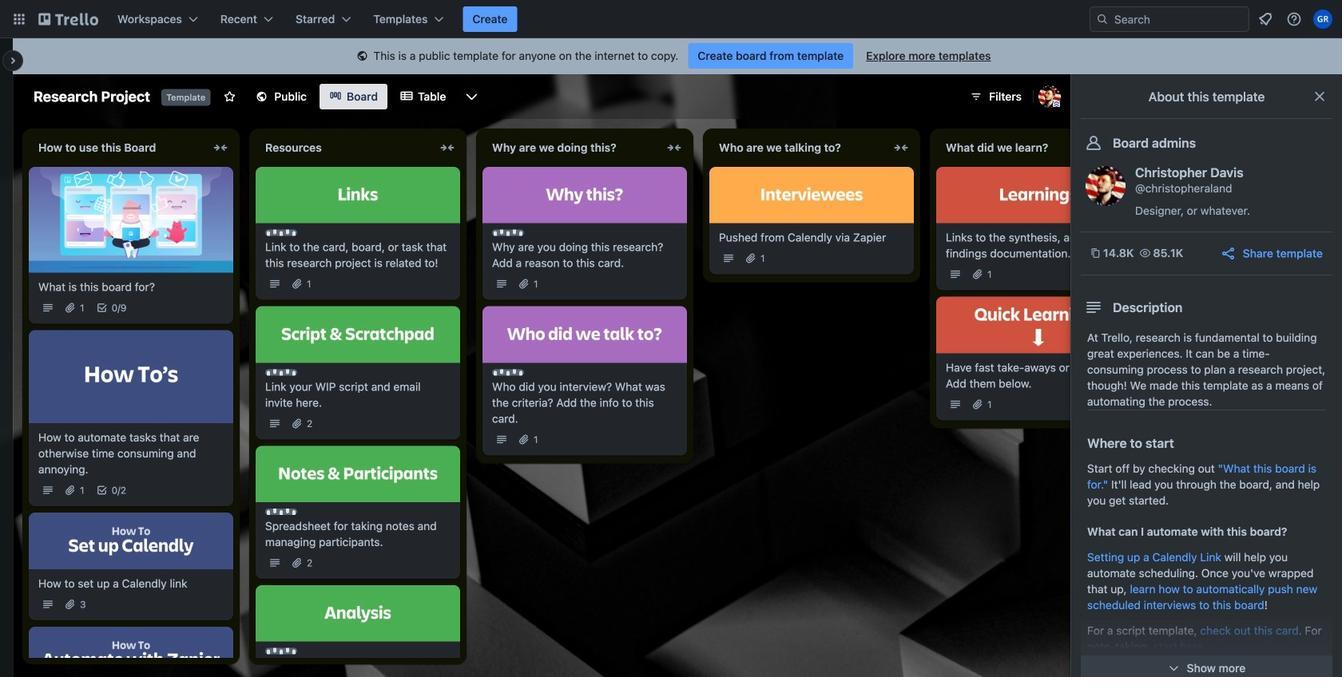 Task type: vqa. For each thing, say whether or not it's contained in the screenshot.
Customize views IMAGE on the top left of the page
yes



Task type: describe. For each thing, give the bounding box(es) containing it.
star or unstar board image
[[223, 90, 236, 103]]

collapse list image
[[892, 138, 911, 157]]

search image
[[1096, 13, 1109, 26]]

0 horizontal spatial christopher davis (christopheraland) image
[[1039, 85, 1061, 108]]

1 collapse list image from the left
[[211, 138, 230, 157]]

greg robinson (gregrobinson96) image
[[1313, 10, 1333, 29]]

sm image
[[354, 49, 370, 65]]

3 collapse list image from the left
[[665, 138, 684, 157]]



Task type: locate. For each thing, give the bounding box(es) containing it.
2 collapse list image from the left
[[438, 138, 457, 157]]

customize views image
[[464, 89, 480, 105]]

this member is an admin of this board. image
[[1053, 101, 1060, 108]]

0 notifications image
[[1256, 10, 1275, 29]]

Search field
[[1109, 8, 1249, 30]]

0 horizontal spatial collapse list image
[[211, 138, 230, 157]]

collapse list image
[[211, 138, 230, 157], [438, 138, 457, 157], [665, 138, 684, 157]]

Board name text field
[[26, 84, 158, 109]]

None text field
[[256, 135, 435, 161], [483, 135, 661, 161], [256, 135, 435, 161], [483, 135, 661, 161]]

color: black, title: "needs personalization" element
[[265, 230, 297, 236], [492, 230, 524, 236], [265, 369, 297, 376], [492, 369, 524, 376], [265, 509, 297, 515], [265, 648, 297, 655]]

1 horizontal spatial christopher davis (christopheraland) image
[[1086, 166, 1126, 206]]

None text field
[[29, 135, 208, 161], [709, 135, 888, 161], [936, 135, 1115, 161], [29, 135, 208, 161], [709, 135, 888, 161], [936, 135, 1115, 161]]

0 vertical spatial christopher davis (christopheraland) image
[[1039, 85, 1061, 108]]

christopher davis (christopheraland) image
[[1039, 85, 1061, 108], [1086, 166, 1126, 206]]

open information menu image
[[1286, 11, 1302, 27]]

1 horizontal spatial collapse list image
[[438, 138, 457, 157]]

primary element
[[0, 0, 1342, 38]]

1 vertical spatial christopher davis (christopheraland) image
[[1086, 166, 1126, 206]]

2 horizontal spatial collapse list image
[[665, 138, 684, 157]]

back to home image
[[38, 6, 98, 32]]



